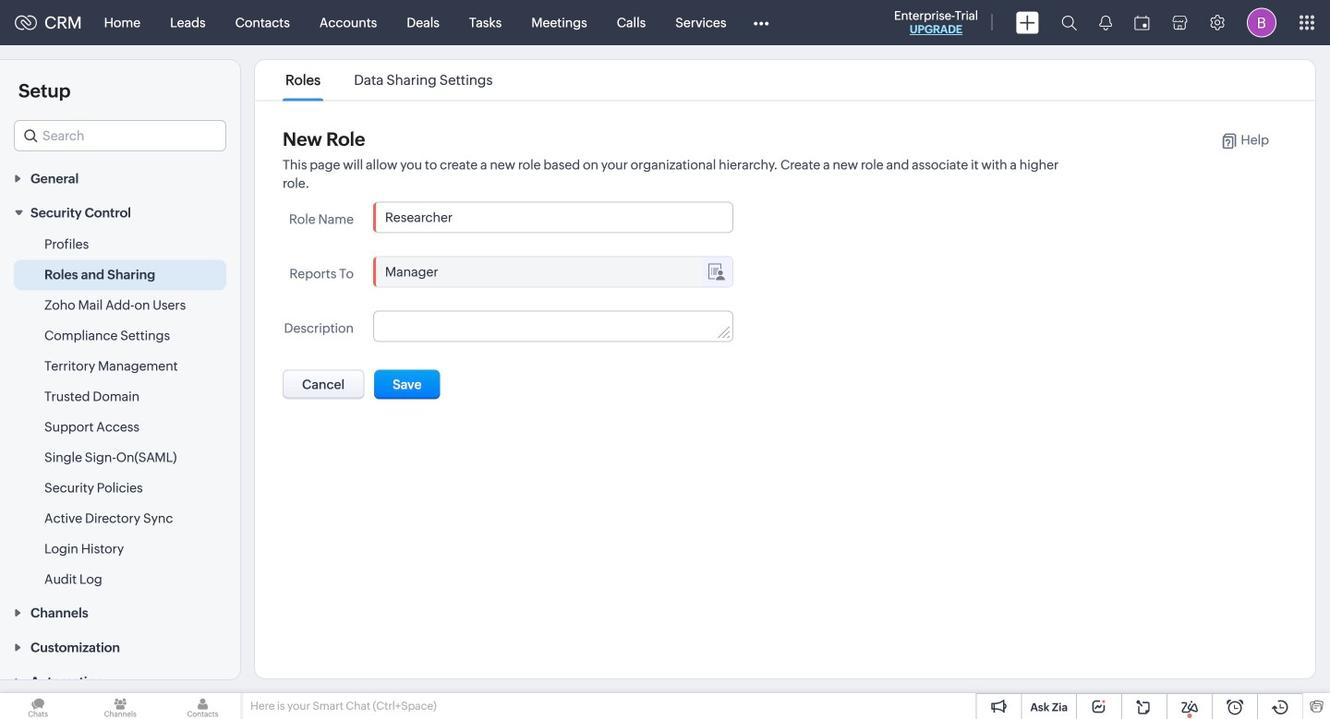 Task type: vqa. For each thing, say whether or not it's contained in the screenshot.
External
no



Task type: describe. For each thing, give the bounding box(es) containing it.
contacts image
[[165, 694, 241, 720]]

signals element
[[1089, 0, 1124, 45]]

calendar image
[[1135, 15, 1150, 30]]

profile image
[[1247, 8, 1277, 37]]

create menu element
[[1005, 0, 1051, 45]]

Search text field
[[15, 121, 225, 151]]

Other Modules field
[[742, 8, 781, 37]]

chats image
[[0, 694, 76, 720]]

signals image
[[1100, 15, 1113, 30]]



Task type: locate. For each thing, give the bounding box(es) containing it.
search element
[[1051, 0, 1089, 45]]

list
[[269, 60, 510, 100]]

search image
[[1062, 15, 1077, 30]]

profile element
[[1236, 0, 1288, 45]]

region
[[0, 230, 240, 596]]

None text field
[[374, 203, 733, 232], [374, 257, 733, 287], [374, 312, 733, 341], [374, 203, 733, 232], [374, 257, 733, 287], [374, 312, 733, 341]]

channels image
[[82, 694, 158, 720]]

logo image
[[15, 15, 37, 30]]

create menu image
[[1016, 12, 1040, 34]]

None field
[[14, 120, 226, 152]]



